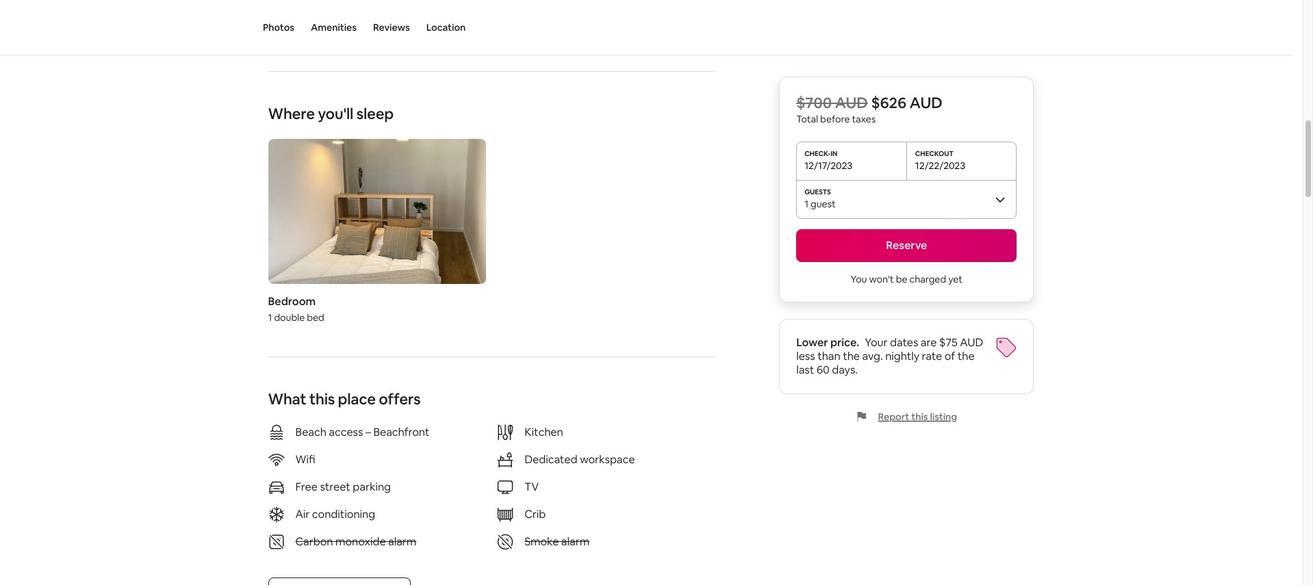 Task type: vqa. For each thing, say whether or not it's contained in the screenshot.
of on the bottom right of page
yes



Task type: locate. For each thing, give the bounding box(es) containing it.
last
[[796, 363, 814, 377]]

air
[[295, 508, 310, 522]]

this
[[309, 390, 335, 409], [912, 411, 928, 423]]

dedicated
[[525, 453, 578, 467]]

0 vertical spatial 1
[[805, 198, 809, 210]]

kitchen
[[525, 426, 563, 440]]

alarm
[[388, 535, 417, 549], [561, 535, 590, 549]]

where you'll sleep region
[[263, 104, 721, 330]]

bedroom 1 double bed
[[268, 295, 324, 324]]

smoke
[[525, 535, 559, 549]]

1 horizontal spatial alarm
[[561, 535, 590, 549]]

lower price.
[[796, 336, 860, 350]]

wifi
[[295, 453, 315, 467]]

alarm right smoke
[[561, 535, 590, 549]]

$75 aud
[[939, 336, 984, 350]]

location button
[[426, 0, 466, 55]]

1 horizontal spatial this
[[912, 411, 928, 423]]

show more button
[[268, 24, 337, 38]]

beach access – beachfront
[[295, 426, 430, 440]]

this left place
[[309, 390, 335, 409]]

1 guest button
[[796, 180, 1017, 218]]

this left listing
[[912, 411, 928, 423]]

free street parking
[[295, 480, 391, 495]]

1 inside 1 guest popup button
[[805, 198, 809, 210]]

bedroom
[[268, 295, 316, 309]]

double
[[274, 312, 305, 324]]

the right of
[[958, 349, 975, 364]]

show
[[268, 24, 296, 38]]

0 horizontal spatial this
[[309, 390, 335, 409]]

0 vertical spatial this
[[309, 390, 335, 409]]

1
[[805, 198, 809, 210], [268, 312, 272, 324]]

1 vertical spatial this
[[912, 411, 928, 423]]

show more
[[268, 24, 326, 38]]

lower
[[796, 336, 828, 350]]

1 left double
[[268, 312, 272, 324]]

your dates are $75 aud less than the avg. nightly rate of the last 60 days.
[[796, 336, 984, 377]]

photos
[[263, 21, 294, 34]]

reviews
[[373, 21, 410, 34]]

1 horizontal spatial 1
[[805, 198, 809, 210]]

rate
[[922, 349, 942, 364]]

0 horizontal spatial alarm
[[388, 535, 417, 549]]

bedroom image
[[268, 139, 486, 284], [268, 139, 486, 284]]

0 horizontal spatial the
[[843, 349, 860, 364]]

dates
[[890, 336, 919, 350]]

where
[[268, 104, 315, 123]]

place
[[338, 390, 376, 409]]

1 vertical spatial 1
[[268, 312, 272, 324]]

report this listing
[[878, 411, 957, 423]]

carbon
[[295, 535, 333, 549]]

workspace
[[580, 453, 635, 467]]

this for what
[[309, 390, 335, 409]]

the
[[843, 349, 860, 364], [958, 349, 975, 364]]

$700 aud $626 aud total before taxes
[[796, 93, 943, 125]]

alarm right monoxide
[[388, 535, 417, 549]]

carbon monoxide alarm
[[295, 535, 417, 549]]

beachfront
[[373, 426, 430, 440]]

amenities
[[311, 21, 357, 34]]

1 horizontal spatial the
[[958, 349, 975, 364]]

the left avg.
[[843, 349, 860, 364]]

charged
[[910, 273, 946, 286]]

be
[[896, 273, 908, 286]]

less
[[796, 349, 815, 364]]

1 left the "guest"
[[805, 198, 809, 210]]

0 horizontal spatial 1
[[268, 312, 272, 324]]



Task type: describe. For each thing, give the bounding box(es) containing it.
–
[[366, 426, 371, 440]]

air conditioning
[[295, 508, 375, 522]]

report
[[878, 411, 910, 423]]

2 alarm from the left
[[561, 535, 590, 549]]

more
[[299, 24, 326, 38]]

1 guest
[[805, 198, 836, 210]]

dedicated workspace
[[525, 453, 635, 467]]

listing
[[930, 411, 957, 423]]

what this place offers
[[268, 390, 421, 409]]

1 the from the left
[[843, 349, 860, 364]]

guest
[[811, 198, 836, 210]]

what
[[268, 390, 306, 409]]

monoxide
[[336, 535, 386, 549]]

where you'll sleep
[[268, 104, 394, 123]]

1 alarm from the left
[[388, 535, 417, 549]]

reviews button
[[373, 0, 410, 55]]

your
[[865, 336, 888, 350]]

than
[[818, 349, 841, 364]]

tv
[[525, 480, 539, 495]]

won't
[[869, 273, 894, 286]]

2 the from the left
[[958, 349, 975, 364]]

beach
[[295, 426, 327, 440]]

smoke alarm
[[525, 535, 590, 549]]

this for report
[[912, 411, 928, 423]]

sleep
[[356, 104, 394, 123]]

reserve button
[[796, 229, 1017, 262]]

of
[[945, 349, 955, 364]]

you
[[851, 273, 867, 286]]

crib
[[525, 508, 546, 522]]

1 inside the bedroom 1 double bed
[[268, 312, 272, 324]]

access
[[329, 426, 363, 440]]

are
[[921, 336, 937, 350]]

street
[[320, 480, 350, 495]]

avg.
[[862, 349, 883, 364]]

conditioning
[[312, 508, 375, 522]]

taxes
[[852, 113, 876, 125]]

free
[[295, 480, 318, 495]]

you won't be charged yet
[[851, 273, 963, 286]]

offers
[[379, 390, 421, 409]]

nightly
[[885, 349, 920, 364]]

12/17/2023
[[805, 160, 853, 172]]

before
[[820, 113, 850, 125]]

days.
[[832, 363, 858, 377]]

reserve
[[886, 238, 927, 253]]

60
[[817, 363, 830, 377]]

amenities button
[[311, 0, 357, 55]]

bed
[[307, 312, 324, 324]]

parking
[[353, 480, 391, 495]]

you'll
[[318, 104, 353, 123]]

photos button
[[263, 0, 294, 55]]

$700 aud
[[796, 93, 868, 112]]

total
[[796, 113, 818, 125]]

location
[[426, 21, 466, 34]]

report this listing button
[[856, 411, 957, 423]]

12/22/2023
[[915, 160, 966, 172]]

price.
[[831, 336, 860, 350]]

$626 aud
[[871, 93, 943, 112]]

yet
[[948, 273, 963, 286]]



